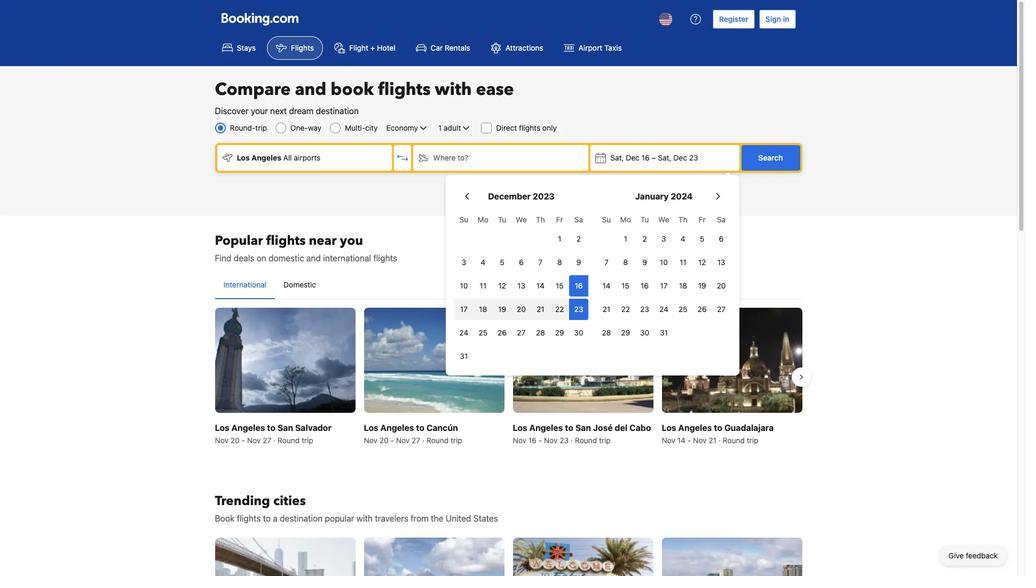 Task type: locate. For each thing, give the bounding box(es) containing it.
1 left adult
[[438, 123, 442, 132]]

0 horizontal spatial 29
[[555, 328, 564, 337]]

2 fr from the left
[[699, 215, 706, 224]]

1 vertical spatial and
[[306, 254, 321, 263]]

26 January 2024 checkbox
[[693, 299, 712, 320]]

international button
[[215, 271, 275, 299]]

20
[[717, 281, 726, 290], [517, 305, 526, 314], [231, 436, 240, 445], [380, 436, 389, 445]]

19 inside 19 option
[[698, 281, 706, 290]]

1 horizontal spatial sat,
[[658, 153, 671, 162]]

26 right 25 checkbox
[[498, 328, 507, 337]]

grid for december
[[454, 209, 588, 367]]

angeles inside los angeles to san salvador nov 20 - nov 27 · round trip
[[231, 424, 265, 433]]

0 vertical spatial 24
[[659, 305, 668, 314]]

0 horizontal spatial 30
[[574, 328, 583, 337]]

- inside los angeles to guadalajara nov 14 - nov 21 · round trip
[[688, 436, 691, 445]]

san
[[278, 424, 293, 433], [575, 424, 591, 433]]

1 horizontal spatial 14
[[602, 281, 611, 290]]

5 December 2023 checkbox
[[493, 252, 512, 273]]

0 horizontal spatial 18
[[479, 305, 487, 314]]

2 mo from the left
[[620, 215, 631, 224]]

round down cancún
[[426, 436, 449, 445]]

23 inside checkbox
[[640, 305, 649, 314]]

17 left 18 checkbox at bottom left
[[460, 305, 468, 314]]

2 9 from the left
[[642, 258, 647, 267]]

0 horizontal spatial grid
[[454, 209, 588, 367]]

12 inside checkbox
[[698, 258, 706, 267]]

los angeles to guadalajara image
[[662, 308, 802, 413]]

1 horizontal spatial 12
[[698, 258, 706, 267]]

1 horizontal spatial 25
[[679, 305, 688, 314]]

los for los angeles
[[237, 153, 250, 162]]

sa
[[574, 215, 583, 224], [717, 215, 726, 224]]

0 horizontal spatial tu
[[498, 215, 506, 224]]

compare
[[215, 78, 291, 101]]

sa for 2024
[[717, 215, 726, 224]]

1 vertical spatial 18
[[479, 305, 487, 314]]

21 inside los angeles to guadalajara nov 14 - nov 21 · round trip
[[709, 436, 716, 445]]

to for nov
[[267, 424, 276, 433]]

multi-city
[[345, 123, 378, 132]]

24
[[659, 305, 668, 314], [459, 328, 468, 337]]

31 January 2024 checkbox
[[654, 322, 673, 344]]

18 inside cell
[[479, 305, 487, 314]]

8 for 8 january 2024 option
[[623, 258, 628, 267]]

0 horizontal spatial 14
[[536, 281, 545, 290]]

3 · from the left
[[571, 436, 573, 445]]

26 inside checkbox
[[498, 328, 507, 337]]

2 for january 2024
[[643, 234, 647, 243]]

2 7 from the left
[[604, 258, 609, 267]]

1 horizontal spatial 3
[[662, 234, 666, 243]]

1 vertical spatial 12
[[498, 281, 506, 290]]

and up dream
[[295, 78, 326, 101]]

sa for 2023
[[574, 215, 583, 224]]

15
[[556, 281, 564, 290], [622, 281, 630, 290]]

4 - from the left
[[688, 436, 691, 445]]

0 horizontal spatial sat,
[[610, 153, 624, 162]]

1 inside checkbox
[[624, 234, 627, 243]]

los inside los angeles to san josé del cabo nov 16 - nov 23 · round trip
[[513, 424, 527, 433]]

sat,
[[610, 153, 624, 162], [658, 153, 671, 162]]

8 for 8 checkbox
[[557, 258, 562, 267]]

0 horizontal spatial 5
[[500, 258, 504, 267]]

tu for january 2024
[[641, 215, 649, 224]]

26 December 2023 checkbox
[[493, 322, 512, 344]]

0 vertical spatial 17
[[660, 281, 668, 290]]

0 horizontal spatial 25
[[479, 328, 488, 337]]

round inside los angeles to san josé del cabo nov 16 - nov 23 · round trip
[[575, 436, 597, 445]]

0 horizontal spatial 1
[[438, 123, 442, 132]]

where
[[433, 153, 456, 162]]

3 round from the left
[[575, 436, 597, 445]]

20 inside los angeles to cancún nov 20 - nov 27 · round trip
[[380, 436, 389, 445]]

4 inside checkbox
[[481, 258, 485, 267]]

0 vertical spatial 3
[[662, 234, 666, 243]]

1 horizontal spatial 6
[[719, 234, 724, 243]]

21 inside checkbox
[[537, 305, 544, 314]]

15 inside 15 checkbox
[[556, 281, 564, 290]]

14 January 2024 checkbox
[[597, 275, 616, 297]]

0 horizontal spatial 4
[[481, 258, 485, 267]]

4
[[681, 234, 685, 243], [481, 258, 485, 267]]

to inside trending cities book flights to a destination popular with travelers from the united states
[[263, 514, 271, 524]]

2 round from the left
[[426, 436, 449, 445]]

to inside los angeles to guadalajara nov 14 - nov 21 · round trip
[[714, 424, 722, 433]]

4 round from the left
[[723, 436, 745, 445]]

ease
[[476, 78, 514, 101]]

with inside trending cities book flights to a destination popular with travelers from the united states
[[357, 514, 373, 524]]

19 January 2024 checkbox
[[693, 275, 712, 297]]

with up adult
[[435, 78, 472, 101]]

los angeles to cancún image
[[364, 308, 504, 413]]

to left "a"
[[263, 514, 271, 524]]

27 December 2023 checkbox
[[512, 322, 531, 344]]

1 inside checkbox
[[558, 234, 561, 243]]

31 right 30 checkbox
[[660, 328, 668, 337]]

1 grid from the left
[[454, 209, 588, 367]]

angeles inside los angeles to guadalajara nov 14 - nov 21 · round trip
[[678, 424, 712, 433]]

multi-
[[345, 123, 365, 132]]

2 sat, from the left
[[658, 153, 671, 162]]

1 mo from the left
[[478, 215, 488, 224]]

trip down guadalajara
[[747, 436, 758, 445]]

3
[[662, 234, 666, 243], [462, 258, 466, 267]]

4 · from the left
[[719, 436, 721, 445]]

0 horizontal spatial 11
[[480, 281, 486, 290]]

12 right 11 option
[[498, 281, 506, 290]]

mo up 1 january 2024 checkbox
[[620, 215, 631, 224]]

7 December 2023 checkbox
[[531, 252, 550, 273]]

stays
[[237, 43, 256, 52]]

1 vertical spatial 19
[[498, 305, 506, 314]]

1 15 from the left
[[556, 281, 564, 290]]

with right popular
[[357, 514, 373, 524]]

26 for 26 january 2024 option
[[698, 305, 707, 314]]

1 horizontal spatial fr
[[699, 215, 706, 224]]

1 horizontal spatial 28
[[602, 328, 611, 337]]

round down josé
[[575, 436, 597, 445]]

th down 2023
[[536, 215, 545, 224]]

round down salvador
[[278, 436, 300, 445]]

give feedback
[[949, 552, 998, 561]]

5 January 2024 checkbox
[[693, 229, 712, 250]]

18 right 17 checkbox
[[679, 281, 687, 290]]

25 right 24 option
[[479, 328, 488, 337]]

tu down december
[[498, 215, 506, 224]]

angeles for los angeles to san salvador
[[231, 424, 265, 433]]

21 inside "option"
[[603, 305, 610, 314]]

near
[[309, 232, 337, 250]]

22 for 22 option
[[621, 305, 630, 314]]

th up 4 january 2024 'checkbox'
[[679, 215, 688, 224]]

0 horizontal spatial sa
[[574, 215, 583, 224]]

30 for 30 checkbox
[[640, 328, 649, 337]]

0 horizontal spatial su
[[459, 215, 468, 224]]

· inside los angeles to san salvador nov 20 - nov 27 · round trip
[[273, 436, 276, 445]]

31 down 24 option
[[460, 352, 468, 361]]

1 vertical spatial 10
[[460, 281, 468, 290]]

1 vertical spatial destination
[[280, 514, 323, 524]]

18 cell
[[473, 297, 493, 320]]

12 December 2023 checkbox
[[493, 275, 512, 297]]

salvador
[[295, 424, 332, 433]]

22
[[555, 305, 564, 314], [621, 305, 630, 314]]

10 for the 10 january 2024 option
[[660, 258, 668, 267]]

24 December 2023 checkbox
[[454, 322, 473, 344]]

17
[[660, 281, 668, 290], [460, 305, 468, 314]]

0 horizontal spatial 31
[[460, 352, 468, 361]]

1 nov from the left
[[215, 436, 229, 445]]

22 inside option
[[621, 305, 630, 314]]

1 9 from the left
[[576, 258, 581, 267]]

sign in link
[[759, 10, 796, 29]]

0 horizontal spatial 19
[[498, 305, 506, 314]]

1 horizontal spatial 8
[[623, 258, 628, 267]]

8 inside option
[[623, 258, 628, 267]]

tu for december 2023
[[498, 215, 506, 224]]

19 cell
[[493, 297, 512, 320]]

1 vertical spatial 6
[[519, 258, 524, 267]]

su up 3 december 2023 checkbox at left top
[[459, 215, 468, 224]]

1 vertical spatial 31
[[460, 352, 468, 361]]

grid for january
[[597, 209, 731, 344]]

we up 3 checkbox
[[658, 215, 669, 224]]

1 san from the left
[[278, 424, 293, 433]]

booking.com logo image
[[221, 13, 298, 25], [221, 13, 298, 25]]

6 inside 6 december 2023 checkbox
[[519, 258, 524, 267]]

taxis
[[604, 43, 622, 52]]

mo for december
[[478, 215, 488, 224]]

3 - from the left
[[539, 436, 542, 445]]

0 vertical spatial 13
[[717, 258, 725, 267]]

0 vertical spatial 11
[[680, 258, 686, 267]]

th for 2024
[[679, 215, 688, 224]]

1 29 from the left
[[555, 328, 564, 337]]

0 vertical spatial 18
[[679, 281, 687, 290]]

10 right "9 january 2024" option
[[660, 258, 668, 267]]

7 left 8 january 2024 option
[[604, 258, 609, 267]]

1 horizontal spatial 24
[[659, 305, 668, 314]]

25 for 25 checkbox
[[479, 328, 488, 337]]

1 left 2 option
[[558, 234, 561, 243]]

1 horizontal spatial 26
[[698, 305, 707, 314]]

0 vertical spatial with
[[435, 78, 472, 101]]

2 horizontal spatial 14
[[677, 436, 686, 445]]

1 horizontal spatial 15
[[622, 281, 630, 290]]

16 inside cell
[[575, 281, 583, 290]]

dec right –
[[673, 153, 687, 162]]

12 for "12" checkbox
[[698, 258, 706, 267]]

1 horizontal spatial 7
[[604, 258, 609, 267]]

30 inside checkbox
[[574, 328, 583, 337]]

2 - from the left
[[391, 436, 394, 445]]

trip down salvador
[[302, 436, 313, 445]]

30 January 2024 checkbox
[[635, 322, 654, 344]]

11 left "12" checkbox
[[680, 258, 686, 267]]

1 horizontal spatial 9
[[642, 258, 647, 267]]

6 inside 6 january 2024 checkbox
[[719, 234, 724, 243]]

24 January 2024 checkbox
[[654, 299, 673, 320]]

to for 14
[[714, 424, 722, 433]]

7 right 6 december 2023 checkbox
[[538, 258, 543, 267]]

14 inside the "14 january 2024" checkbox
[[602, 281, 611, 290]]

su
[[459, 215, 468, 224], [602, 215, 611, 224]]

1 horizontal spatial 21
[[603, 305, 610, 314]]

2 tu from the left
[[641, 215, 649, 224]]

dec left –
[[626, 153, 640, 162]]

12 right 11 january 2024 checkbox
[[698, 258, 706, 267]]

tu
[[498, 215, 506, 224], [641, 215, 649, 224]]

11 inside option
[[480, 281, 486, 290]]

0 vertical spatial 25
[[679, 305, 688, 314]]

1 th from the left
[[536, 215, 545, 224]]

0 horizontal spatial 9
[[576, 258, 581, 267]]

1 8 from the left
[[557, 258, 562, 267]]

flights
[[378, 78, 431, 101], [519, 123, 540, 132], [266, 232, 306, 250], [373, 254, 397, 263], [237, 514, 261, 524]]

5 for 5 december 2023 option
[[500, 258, 504, 267]]

1 vertical spatial 24
[[459, 328, 468, 337]]

3 December 2023 checkbox
[[454, 252, 473, 273]]

san inside los angeles to san josé del cabo nov 16 - nov 23 · round trip
[[575, 424, 591, 433]]

21
[[537, 305, 544, 314], [603, 305, 610, 314], [709, 436, 716, 445]]

30 inside checkbox
[[640, 328, 649, 337]]

sat, right –
[[658, 153, 671, 162]]

1 horizontal spatial 1
[[558, 234, 561, 243]]

0 horizontal spatial 17
[[460, 305, 468, 314]]

28
[[536, 328, 545, 337], [602, 328, 611, 337]]

20 January 2024 checkbox
[[712, 275, 731, 297]]

18 for 18 checkbox at bottom left
[[479, 305, 487, 314]]

city
[[365, 123, 378, 132]]

one-
[[290, 123, 308, 132]]

to left guadalajara
[[714, 424, 722, 433]]

0 horizontal spatial 28
[[536, 328, 545, 337]]

from
[[411, 514, 429, 524]]

0 vertical spatial 12
[[698, 258, 706, 267]]

sa up 2 option
[[574, 215, 583, 224]]

6 right "5" option
[[719, 234, 724, 243]]

1 horizontal spatial 17
[[660, 281, 668, 290]]

4 inside 'checkbox'
[[681, 234, 685, 243]]

20 inside los angeles to san salvador nov 20 - nov 27 · round trip
[[231, 436, 240, 445]]

angeles
[[252, 153, 281, 162], [231, 424, 265, 433], [380, 424, 414, 433], [529, 424, 563, 433], [678, 424, 712, 433]]

11
[[680, 258, 686, 267], [480, 281, 486, 290]]

to inside los angeles to san salvador nov 20 - nov 27 · round trip
[[267, 424, 276, 433]]

26 right the 25 january 2024 option
[[698, 305, 707, 314]]

sa up 6 january 2024 checkbox in the right of the page
[[717, 215, 726, 224]]

2 2 from the left
[[643, 234, 647, 243]]

josé
[[593, 424, 613, 433]]

3 January 2024 checkbox
[[654, 229, 673, 250]]

2 we from the left
[[658, 215, 669, 224]]

12
[[698, 258, 706, 267], [498, 281, 506, 290]]

9 right 8 checkbox
[[576, 258, 581, 267]]

we for december
[[516, 215, 527, 224]]

13 for 13 checkbox
[[717, 258, 725, 267]]

2 for december 2023
[[577, 234, 581, 243]]

0 horizontal spatial 8
[[557, 258, 562, 267]]

0 horizontal spatial 12
[[498, 281, 506, 290]]

0 horizontal spatial 7
[[538, 258, 543, 267]]

1 vertical spatial 26
[[498, 328, 507, 337]]

20 inside 20 option
[[517, 305, 526, 314]]

round
[[278, 436, 300, 445], [426, 436, 449, 445], [575, 436, 597, 445], [723, 436, 745, 445]]

find
[[215, 254, 231, 263]]

17 for 17 checkbox
[[660, 281, 668, 290]]

22 inside checkbox
[[555, 305, 564, 314]]

2 right 1 december 2023 checkbox
[[577, 234, 581, 243]]

23 inside popup button
[[689, 153, 698, 162]]

9 right 8 january 2024 option
[[642, 258, 647, 267]]

30 for 30 checkbox
[[574, 328, 583, 337]]

22 right 21 december 2023 checkbox
[[555, 305, 564, 314]]

12 January 2024 checkbox
[[693, 252, 712, 273]]

2 th from the left
[[679, 215, 688, 224]]

1 round from the left
[[278, 436, 300, 445]]

7 for 7 january 2024 option
[[604, 258, 609, 267]]

fr up "5" option
[[699, 215, 706, 224]]

flights down trending
[[237, 514, 261, 524]]

10 left 11 option
[[460, 281, 468, 290]]

mo
[[478, 215, 488, 224], [620, 215, 631, 224]]

18 right 17 option
[[479, 305, 487, 314]]

8 right the 7 option
[[557, 258, 562, 267]]

2 horizontal spatial 1
[[624, 234, 627, 243]]

to inside los angeles to cancún nov 20 - nov 27 · round trip
[[416, 424, 424, 433]]

los for los angeles to guadalajara
[[662, 424, 676, 433]]

26 inside option
[[698, 305, 707, 314]]

3 for 3 checkbox
[[662, 234, 666, 243]]

30 right 29 checkbox
[[574, 328, 583, 337]]

29 inside option
[[621, 328, 630, 337]]

mo down december
[[478, 215, 488, 224]]

29 inside checkbox
[[555, 328, 564, 337]]

27 January 2024 checkbox
[[712, 299, 731, 320]]

round down guadalajara
[[723, 436, 745, 445]]

to?
[[458, 153, 468, 162]]

region
[[206, 304, 811, 451]]

28 right 27 december 2023 checkbox
[[536, 328, 545, 337]]

0 horizontal spatial th
[[536, 215, 545, 224]]

10 for 10 option
[[460, 281, 468, 290]]

region containing los angeles to san salvador
[[206, 304, 811, 451]]

17 inside option
[[460, 305, 468, 314]]

8 inside checkbox
[[557, 258, 562, 267]]

12 inside option
[[498, 281, 506, 290]]

los inside los angeles to cancún nov 20 - nov 27 · round trip
[[364, 424, 378, 433]]

1 sa from the left
[[574, 215, 583, 224]]

9 inside option
[[576, 258, 581, 267]]

0 horizontal spatial 22
[[555, 305, 564, 314]]

2 grid from the left
[[597, 209, 731, 344]]

6 for 6 january 2024 checkbox in the right of the page
[[719, 234, 724, 243]]

- inside los angeles to san josé del cabo nov 16 - nov 23 · round trip
[[539, 436, 542, 445]]

1 horizontal spatial 11
[[680, 258, 686, 267]]

2 horizontal spatial 21
[[709, 436, 716, 445]]

10
[[660, 258, 668, 267], [460, 281, 468, 290]]

24 left 25 checkbox
[[459, 328, 468, 337]]

26 for 26 december 2023 checkbox
[[498, 328, 507, 337]]

15 inside the 15 checkbox
[[622, 281, 630, 290]]

18
[[679, 281, 687, 290], [479, 305, 487, 314]]

23 cell
[[569, 297, 588, 320]]

1 January 2024 checkbox
[[616, 229, 635, 250]]

8 right 7 january 2024 option
[[623, 258, 628, 267]]

23 January 2024 checkbox
[[635, 299, 654, 320]]

1 horizontal spatial 18
[[679, 281, 687, 290]]

2 15 from the left
[[622, 281, 630, 290]]

destination up multi-
[[316, 106, 359, 116]]

1 22 from the left
[[555, 305, 564, 314]]

13 inside "option"
[[517, 281, 525, 290]]

grid
[[454, 209, 588, 367], [597, 209, 731, 344]]

2 29 from the left
[[621, 328, 630, 337]]

16
[[642, 153, 650, 162], [575, 281, 583, 290], [641, 281, 649, 290], [528, 436, 537, 445]]

0 horizontal spatial we
[[516, 215, 527, 224]]

17 inside checkbox
[[660, 281, 668, 290]]

25 left 26 january 2024 option
[[679, 305, 688, 314]]

24 inside option
[[459, 328, 468, 337]]

1 vertical spatial 4
[[481, 258, 485, 267]]

2 · from the left
[[422, 436, 424, 445]]

1 adult
[[438, 123, 461, 132]]

15 for 15 checkbox
[[556, 281, 564, 290]]

1 vertical spatial 11
[[480, 281, 486, 290]]

trending cities book flights to a destination popular with travelers from the united states
[[215, 493, 498, 524]]

fr up 1 december 2023 checkbox
[[556, 215, 563, 224]]

0 horizontal spatial fr
[[556, 215, 563, 224]]

your
[[251, 106, 268, 116]]

0 horizontal spatial 6
[[519, 258, 524, 267]]

1 horizontal spatial 4
[[681, 234, 685, 243]]

and down near
[[306, 254, 321, 263]]

los angeles to san salvador image
[[215, 308, 355, 413]]

28 left 29 option
[[602, 328, 611, 337]]

to left salvador
[[267, 424, 276, 433]]

1 tu from the left
[[498, 215, 506, 224]]

- inside los angeles to san salvador nov 20 - nov 27 · round trip
[[242, 436, 245, 445]]

we down 'december 2023' at the top of page
[[516, 215, 527, 224]]

tab list containing international
[[215, 271, 802, 300]]

3 right 2 january 2024 option
[[662, 234, 666, 243]]

13 for 13 december 2023 "option"
[[517, 281, 525, 290]]

17 for 17 option
[[460, 305, 468, 314]]

5 right 4 december 2023 checkbox
[[500, 258, 504, 267]]

sat, left –
[[610, 153, 624, 162]]

1 30 from the left
[[574, 328, 583, 337]]

destination down cities
[[280, 514, 323, 524]]

international
[[223, 280, 266, 289]]

1 horizontal spatial mo
[[620, 215, 631, 224]]

1 left 2 january 2024 option
[[624, 234, 627, 243]]

24 for 24 option
[[659, 305, 668, 314]]

united
[[446, 514, 471, 524]]

trip down josé
[[599, 436, 611, 445]]

23
[[689, 153, 698, 162], [574, 305, 583, 314], [640, 305, 649, 314], [560, 436, 569, 445]]

6 January 2024 checkbox
[[712, 229, 731, 250]]

1 vertical spatial 3
[[462, 258, 466, 267]]

2023
[[533, 192, 555, 201]]

los inside los angeles to guadalajara nov 14 - nov 21 · round trip
[[662, 424, 676, 433]]

14
[[536, 281, 545, 290], [602, 281, 611, 290], [677, 436, 686, 445]]

next
[[270, 106, 287, 116]]

11 for 11 option
[[480, 281, 486, 290]]

2 left 3 checkbox
[[643, 234, 647, 243]]

1 su from the left
[[459, 215, 468, 224]]

1 2 from the left
[[577, 234, 581, 243]]

0 horizontal spatial with
[[357, 514, 373, 524]]

1 - from the left
[[242, 436, 245, 445]]

22 right 21 "option"
[[621, 305, 630, 314]]

angeles for los angeles to cancún
[[380, 424, 414, 433]]

1 horizontal spatial with
[[435, 78, 472, 101]]

30 December 2023 checkbox
[[569, 322, 588, 344]]

to left cancún
[[416, 424, 424, 433]]

flights up economy
[[378, 78, 431, 101]]

19 for 19 option
[[698, 281, 706, 290]]

0 horizontal spatial 15
[[556, 281, 564, 290]]

san for josé
[[575, 424, 591, 433]]

17 right 16 january 2024 checkbox
[[660, 281, 668, 290]]

24 inside option
[[659, 305, 668, 314]]

0 horizontal spatial dec
[[626, 153, 640, 162]]

11 left 12 option
[[480, 281, 486, 290]]

29 for 29 checkbox
[[555, 328, 564, 337]]

19 inside 19 option
[[498, 305, 506, 314]]

1 7 from the left
[[538, 258, 543, 267]]

2
[[577, 234, 581, 243], [643, 234, 647, 243]]

san left josé
[[575, 424, 591, 433]]

1 horizontal spatial 13
[[717, 258, 725, 267]]

13 inside checkbox
[[717, 258, 725, 267]]

0 vertical spatial 6
[[719, 234, 724, 243]]

and
[[295, 78, 326, 101], [306, 254, 321, 263]]

los for los angeles to san josé del cabo
[[513, 424, 527, 433]]

4 nov from the left
[[396, 436, 410, 445]]

1 28 from the left
[[536, 328, 545, 337]]

2 8 from the left
[[623, 258, 628, 267]]

6 nov from the left
[[544, 436, 558, 445]]

0 horizontal spatial san
[[278, 424, 293, 433]]

14 inside '14' "checkbox"
[[536, 281, 545, 290]]

0 horizontal spatial 10
[[460, 281, 468, 290]]

23 inside los angeles to san josé del cabo nov 16 - nov 23 · round trip
[[560, 436, 569, 445]]

5 nov from the left
[[513, 436, 526, 445]]

airport taxis link
[[555, 36, 631, 60]]

0 horizontal spatial 24
[[459, 328, 468, 337]]

1 we from the left
[[516, 215, 527, 224]]

11 January 2024 checkbox
[[673, 252, 693, 273]]

1 horizontal spatial 29
[[621, 328, 630, 337]]

flights link
[[267, 36, 323, 60]]

0 vertical spatial 5
[[700, 234, 704, 243]]

15 right the "14 january 2024" checkbox
[[622, 281, 630, 290]]

trip down cancún
[[451, 436, 462, 445]]

·
[[273, 436, 276, 445], [422, 436, 424, 445], [571, 436, 573, 445], [719, 436, 721, 445]]

car rentals link
[[407, 36, 479, 60]]

6 right 5 december 2023 option
[[519, 258, 524, 267]]

december 2023
[[488, 192, 555, 201]]

2 san from the left
[[575, 424, 591, 433]]

0 horizontal spatial mo
[[478, 215, 488, 224]]

0 horizontal spatial 26
[[498, 328, 507, 337]]

15 December 2023 checkbox
[[550, 275, 569, 297]]

9 January 2024 checkbox
[[635, 252, 654, 273]]

20 cell
[[512, 297, 531, 320]]

4 right 3 checkbox
[[681, 234, 685, 243]]

30 right 29 option
[[640, 328, 649, 337]]

tu up 2 january 2024 option
[[641, 215, 649, 224]]

25 inside option
[[679, 305, 688, 314]]

san for salvador
[[278, 424, 293, 433]]

2 January 2024 checkbox
[[635, 229, 654, 250]]

tab list
[[215, 271, 802, 300]]

20 inside "20 january 2024" checkbox
[[717, 281, 726, 290]]

1 sat, from the left
[[610, 153, 624, 162]]

san left salvador
[[278, 424, 293, 433]]

0 vertical spatial 31
[[660, 328, 668, 337]]

2 22 from the left
[[621, 305, 630, 314]]

0 horizontal spatial 21
[[537, 305, 544, 314]]

direct flights only
[[496, 123, 557, 132]]

1 horizontal spatial th
[[679, 215, 688, 224]]

1 vertical spatial with
[[357, 514, 373, 524]]

19 right 18 january 2024 checkbox on the right of page
[[698, 281, 706, 290]]

21 January 2024 checkbox
[[597, 299, 616, 320]]

su for december
[[459, 215, 468, 224]]

11 inside checkbox
[[680, 258, 686, 267]]

search
[[758, 153, 783, 162]]

0 vertical spatial 26
[[698, 305, 707, 314]]

to inside los angeles to san josé del cabo nov 16 - nov 23 · round trip
[[565, 424, 573, 433]]

stays link
[[213, 36, 265, 60]]

5
[[700, 234, 704, 243], [500, 258, 504, 267]]

3 for 3 december 2023 checkbox at left top
[[462, 258, 466, 267]]

0 vertical spatial 10
[[660, 258, 668, 267]]

1 vertical spatial 25
[[479, 328, 488, 337]]

10 January 2024 checkbox
[[654, 252, 673, 273]]

19 right 18 checkbox at bottom left
[[498, 305, 506, 314]]

angeles inside los angeles to cancún nov 20 - nov 27 · round trip
[[380, 424, 414, 433]]

los for los angeles to cancún
[[364, 424, 378, 433]]

4 right 3 december 2023 checkbox at left top
[[481, 258, 485, 267]]

los inside los angeles to san salvador nov 20 - nov 27 · round trip
[[215, 424, 229, 433]]

13 right "12" checkbox
[[717, 258, 725, 267]]

9 inside option
[[642, 258, 647, 267]]

san inside los angeles to san salvador nov 20 - nov 27 · round trip
[[278, 424, 293, 433]]

24 right 23 checkbox
[[659, 305, 668, 314]]

2 30 from the left
[[640, 328, 649, 337]]

1 fr from the left
[[556, 215, 563, 224]]

13 right 12 option
[[517, 281, 525, 290]]

su up 7 january 2024 option
[[602, 215, 611, 224]]

4 January 2024 checkbox
[[673, 229, 693, 250]]

1 horizontal spatial sa
[[717, 215, 726, 224]]

1 horizontal spatial 2
[[643, 234, 647, 243]]

angeles inside los angeles to san josé del cabo nov 16 - nov 23 · round trip
[[529, 424, 563, 433]]

5 right 4 january 2024 'checkbox'
[[700, 234, 704, 243]]

15 for the 15 checkbox
[[622, 281, 630, 290]]

1 horizontal spatial 31
[[660, 328, 668, 337]]

1 horizontal spatial tu
[[641, 215, 649, 224]]

1 vertical spatial 13
[[517, 281, 525, 290]]

14 for '14' "checkbox" in the right of the page
[[536, 281, 545, 290]]

flights left only
[[519, 123, 540, 132]]

angeles for los angeles to san josé del cabo
[[529, 424, 563, 433]]

25 inside checkbox
[[479, 328, 488, 337]]

to left josé
[[565, 424, 573, 433]]

2 28 from the left
[[602, 328, 611, 337]]

states
[[473, 514, 498, 524]]

2 su from the left
[[602, 215, 611, 224]]

3 left 4 december 2023 checkbox
[[462, 258, 466, 267]]

-
[[242, 436, 245, 445], [391, 436, 394, 445], [539, 436, 542, 445], [688, 436, 691, 445]]

1 horizontal spatial grid
[[597, 209, 731, 344]]

14 December 2023 checkbox
[[531, 275, 550, 297]]

1 vertical spatial 17
[[460, 305, 468, 314]]

15 right '14' "checkbox" in the right of the page
[[556, 281, 564, 290]]

feedback
[[966, 552, 998, 561]]

1 · from the left
[[273, 436, 276, 445]]

direct
[[496, 123, 517, 132]]

2 sa from the left
[[717, 215, 726, 224]]

9 December 2023 checkbox
[[569, 252, 588, 273]]

one-way
[[290, 123, 321, 132]]

29 for 29 option
[[621, 328, 630, 337]]



Task type: vqa. For each thing, say whether or not it's contained in the screenshot.


Task type: describe. For each thing, give the bounding box(es) containing it.
round inside los angeles to cancún nov 20 - nov 27 · round trip
[[426, 436, 449, 445]]

popular
[[325, 514, 354, 524]]

· inside los angeles to guadalajara nov 14 - nov 21 · round trip
[[719, 436, 721, 445]]

january 2024
[[635, 192, 693, 201]]

with inside compare and book flights with ease discover your next dream destination
[[435, 78, 472, 101]]

guadalajara
[[724, 424, 774, 433]]

1 December 2023 checkbox
[[550, 229, 569, 250]]

book
[[215, 514, 235, 524]]

flights up domestic
[[266, 232, 306, 250]]

20 December 2023 checkbox
[[512, 299, 531, 320]]

28 January 2024 checkbox
[[597, 322, 616, 344]]

21 cell
[[531, 297, 550, 320]]

22 January 2024 checkbox
[[616, 299, 635, 320]]

7 for the 7 option
[[538, 258, 543, 267]]

13 January 2024 checkbox
[[712, 252, 731, 273]]

17 January 2024 checkbox
[[654, 275, 673, 297]]

trip inside los angeles to cancún nov 20 - nov 27 · round trip
[[451, 436, 462, 445]]

trending
[[215, 493, 270, 511]]

mo for january
[[620, 215, 631, 224]]

in
[[783, 14, 789, 23]]

25 January 2024 checkbox
[[673, 299, 693, 320]]

compare and book flights with ease discover your next dream destination
[[215, 78, 514, 116]]

18 for 18 january 2024 checkbox on the right of page
[[679, 281, 687, 290]]

31 December 2023 checkbox
[[454, 346, 473, 367]]

los for los angeles to san salvador
[[215, 424, 229, 433]]

flights
[[291, 43, 314, 52]]

flight + hotel
[[349, 43, 395, 52]]

where to? button
[[413, 145, 588, 171]]

18 December 2023 checkbox
[[473, 299, 493, 320]]

10 December 2023 checkbox
[[454, 275, 473, 297]]

13 December 2023 checkbox
[[512, 275, 531, 297]]

to for del
[[565, 424, 573, 433]]

cancún
[[427, 424, 458, 433]]

rentals
[[445, 43, 470, 52]]

29 January 2024 checkbox
[[616, 322, 635, 344]]

21 December 2023 checkbox
[[531, 299, 550, 320]]

29 December 2023 checkbox
[[550, 322, 569, 344]]

trip inside los angeles to san salvador nov 20 - nov 27 · round trip
[[302, 436, 313, 445]]

to for 20
[[416, 424, 424, 433]]

and inside compare and book flights with ease discover your next dream destination
[[295, 78, 326, 101]]

16 cell
[[569, 273, 588, 297]]

los angeles to cancún nov 20 - nov 27 · round trip
[[364, 424, 462, 445]]

trip down your
[[255, 123, 267, 132]]

international
[[323, 254, 371, 263]]

27 inside los angeles to cancún nov 20 - nov 27 · round trip
[[412, 436, 420, 445]]

angeles for los angeles to guadalajara
[[678, 424, 712, 433]]

december
[[488, 192, 531, 201]]

trip inside los angeles to guadalajara nov 14 - nov 21 · round trip
[[747, 436, 758, 445]]

way
[[308, 123, 321, 132]]

· inside los angeles to san josé del cabo nov 16 - nov 23 · round trip
[[571, 436, 573, 445]]

popular flights near you find deals on domestic and international flights
[[215, 232, 397, 263]]

deals
[[234, 254, 254, 263]]

we for january
[[658, 215, 669, 224]]

sign in
[[765, 14, 789, 23]]

27 inside los angeles to san salvador nov 20 - nov 27 · round trip
[[263, 436, 271, 445]]

january
[[635, 192, 669, 201]]

2 dec from the left
[[673, 153, 687, 162]]

airport
[[579, 43, 602, 52]]

los angeles all airports
[[237, 153, 321, 162]]

register link
[[713, 10, 755, 29]]

hotel
[[377, 43, 395, 52]]

23 December 2023 checkbox
[[569, 299, 588, 320]]

27 inside option
[[717, 305, 726, 314]]

domestic
[[284, 280, 316, 289]]

27 inside checkbox
[[517, 328, 526, 337]]

th for 2023
[[536, 215, 545, 224]]

1 for january 2024
[[624, 234, 627, 243]]

1 inside dropdown button
[[438, 123, 442, 132]]

6 for 6 december 2023 checkbox
[[519, 258, 524, 267]]

28 December 2023 checkbox
[[531, 322, 550, 344]]

los angeles to guadalajara nov 14 - nov 21 · round trip
[[662, 424, 774, 445]]

cabo
[[630, 424, 651, 433]]

14 inside los angeles to guadalajara nov 14 - nov 21 · round trip
[[677, 436, 686, 445]]

travelers
[[375, 514, 408, 524]]

round inside los angeles to san salvador nov 20 - nov 27 · round trip
[[278, 436, 300, 445]]

8 nov from the left
[[693, 436, 707, 445]]

25 for the 25 january 2024 option
[[679, 305, 688, 314]]

fr for 2024
[[699, 215, 706, 224]]

1 for december 2023
[[558, 234, 561, 243]]

flights right international
[[373, 254, 397, 263]]

flights inside compare and book flights with ease discover your next dream destination
[[378, 78, 431, 101]]

del
[[615, 424, 627, 433]]

airports
[[294, 153, 321, 162]]

popular
[[215, 232, 263, 250]]

attractions
[[505, 43, 543, 52]]

destination inside trending cities book flights to a destination popular with travelers from the united states
[[280, 514, 323, 524]]

- inside los angeles to cancún nov 20 - nov 27 · round trip
[[391, 436, 394, 445]]

17 December 2023 checkbox
[[454, 299, 473, 320]]

–
[[652, 153, 656, 162]]

car rentals
[[431, 43, 470, 52]]

register
[[719, 14, 748, 23]]

21 for 21 december 2023 checkbox
[[537, 305, 544, 314]]

+
[[370, 43, 375, 52]]

the
[[431, 514, 443, 524]]

8 December 2023 checkbox
[[550, 252, 569, 273]]

los angeles to san salvador nov 20 - nov 27 · round trip
[[215, 424, 332, 445]]

and inside popular flights near you find deals on domestic and international flights
[[306, 254, 321, 263]]

book
[[331, 78, 374, 101]]

19 December 2023 checkbox
[[493, 299, 512, 320]]

give
[[949, 552, 964, 561]]

25 December 2023 checkbox
[[473, 322, 493, 344]]

22 cell
[[550, 297, 569, 320]]

16 December 2023 checkbox
[[569, 275, 588, 297]]

search button
[[741, 145, 800, 171]]

attractions link
[[481, 36, 552, 60]]

4 for 4 december 2023 checkbox
[[481, 258, 485, 267]]

airport taxis
[[579, 43, 622, 52]]

sign
[[765, 14, 781, 23]]

24 for 24 option
[[459, 328, 468, 337]]

21 for 21 "option"
[[603, 305, 610, 314]]

23 inside option
[[574, 305, 583, 314]]

on
[[257, 254, 266, 263]]

angeles for los angeles
[[252, 153, 281, 162]]

flight + hotel link
[[325, 36, 404, 60]]

7 January 2024 checkbox
[[597, 252, 616, 273]]

round-
[[230, 123, 255, 132]]

sat, dec 16 – sat, dec 23
[[610, 153, 698, 162]]

1 dec from the left
[[626, 153, 640, 162]]

7 nov from the left
[[662, 436, 675, 445]]

4 December 2023 checkbox
[[473, 252, 493, 273]]

2 nov from the left
[[247, 436, 261, 445]]

los angeles to san josé del cabo image
[[513, 308, 653, 413]]

9 for "9 january 2024" option
[[642, 258, 647, 267]]

give feedback button
[[940, 547, 1006, 566]]

11 December 2023 checkbox
[[473, 275, 493, 297]]

16 inside los angeles to san josé del cabo nov 16 - nov 23 · round trip
[[528, 436, 537, 445]]

dream
[[289, 106, 314, 116]]

economy
[[386, 123, 418, 132]]

trip inside los angeles to san josé del cabo nov 16 - nov 23 · round trip
[[599, 436, 611, 445]]

8 January 2024 checkbox
[[616, 252, 635, 273]]

domestic
[[269, 254, 304, 263]]

2024
[[671, 192, 693, 201]]

6 December 2023 checkbox
[[512, 252, 531, 273]]

only
[[542, 123, 557, 132]]

18 January 2024 checkbox
[[673, 275, 693, 297]]

cities
[[273, 493, 306, 511]]

3 nov from the left
[[364, 436, 377, 445]]

19 for 19 option
[[498, 305, 506, 314]]

round inside los angeles to guadalajara nov 14 - nov 21 · round trip
[[723, 436, 745, 445]]

16 inside popup button
[[642, 153, 650, 162]]

14 for the "14 january 2024" checkbox
[[602, 281, 611, 290]]

22 December 2023 checkbox
[[550, 299, 569, 320]]

adult
[[444, 123, 461, 132]]

12 for 12 option
[[498, 281, 506, 290]]

1 adult button
[[437, 122, 473, 135]]

16 January 2024 checkbox
[[635, 275, 654, 297]]

all
[[283, 153, 292, 162]]

flight
[[349, 43, 368, 52]]

sat, dec 16 – sat, dec 23 button
[[591, 145, 739, 171]]

los angeles to san josé del cabo nov 16 - nov 23 · round trip
[[513, 424, 651, 445]]

17 cell
[[454, 297, 473, 320]]

round-trip
[[230, 123, 267, 132]]

11 for 11 january 2024 checkbox
[[680, 258, 686, 267]]

where to?
[[433, 153, 468, 162]]

15 January 2024 checkbox
[[616, 275, 635, 297]]

you
[[340, 232, 363, 250]]

22 for 22 december 2023 checkbox
[[555, 305, 564, 314]]

destination inside compare and book flights with ease discover your next dream destination
[[316, 106, 359, 116]]

domestic button
[[275, 271, 325, 299]]

a
[[273, 514, 278, 524]]

fr for 2023
[[556, 215, 563, 224]]

flights inside trending cities book flights to a destination popular with travelers from the united states
[[237, 514, 261, 524]]

car
[[431, 43, 443, 52]]

5 for "5" option
[[700, 234, 704, 243]]

9 for 9 december 2023 option on the top of page
[[576, 258, 581, 267]]

· inside los angeles to cancún nov 20 - nov 27 · round trip
[[422, 436, 424, 445]]

2 December 2023 checkbox
[[569, 229, 588, 250]]

su for january
[[602, 215, 611, 224]]

discover
[[215, 106, 249, 116]]

4 for 4 january 2024 'checkbox'
[[681, 234, 685, 243]]



